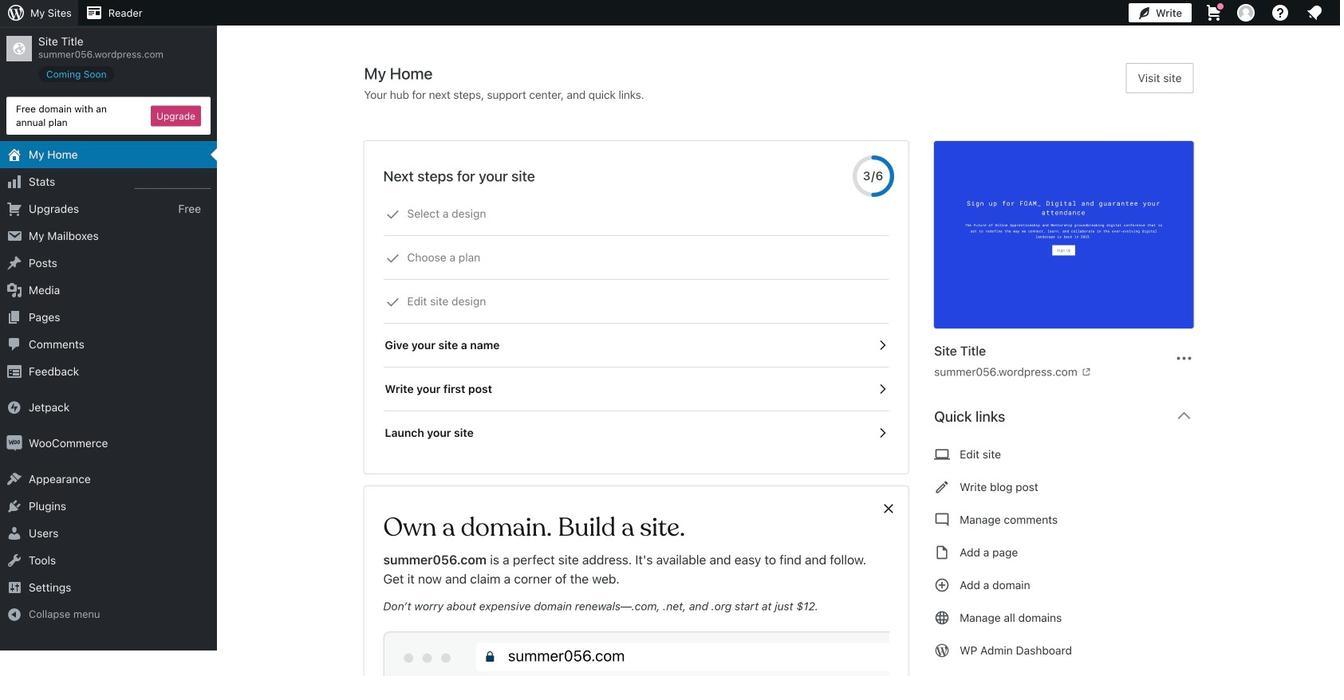 Task type: locate. For each thing, give the bounding box(es) containing it.
list item
[[1333, 81, 1340, 156], [1333, 156, 1340, 231], [1333, 231, 1340, 290]]

task complete image
[[386, 207, 400, 222], [386, 251, 400, 266]]

2 task enabled image from the top
[[875, 382, 890, 396]]

progress bar
[[853, 156, 894, 197]]

edit image
[[934, 478, 950, 497]]

main content
[[364, 63, 1207, 676]]

highest hourly views 0 image
[[135, 179, 211, 189]]

1 vertical spatial task complete image
[[386, 251, 400, 266]]

task enabled image
[[875, 426, 890, 440]]

0 vertical spatial task enabled image
[[875, 338, 890, 353]]

1 vertical spatial task enabled image
[[875, 382, 890, 396]]

0 vertical spatial task complete image
[[386, 207, 400, 222]]

1 task enabled image from the top
[[875, 338, 890, 353]]

1 vertical spatial img image
[[6, 436, 22, 452]]

0 vertical spatial img image
[[6, 400, 22, 416]]

1 list item from the top
[[1333, 81, 1340, 156]]

insert_drive_file image
[[934, 543, 950, 562]]

img image
[[6, 400, 22, 416], [6, 436, 22, 452]]

laptop image
[[934, 445, 950, 464]]

2 task complete image from the top
[[386, 251, 400, 266]]

mode_comment image
[[934, 511, 950, 530]]

task enabled image
[[875, 338, 890, 353], [875, 382, 890, 396]]

1 task complete image from the top
[[386, 207, 400, 222]]



Task type: vqa. For each thing, say whether or not it's contained in the screenshot.
1st img
yes



Task type: describe. For each thing, give the bounding box(es) containing it.
2 list item from the top
[[1333, 156, 1340, 231]]

my shopping cart image
[[1205, 3, 1224, 22]]

manage your notifications image
[[1305, 3, 1324, 22]]

dismiss domain name promotion image
[[882, 499, 896, 519]]

3 list item from the top
[[1333, 231, 1340, 290]]

1 img image from the top
[[6, 400, 22, 416]]

my profile image
[[1237, 4, 1255, 22]]

more options for site site title image
[[1175, 349, 1194, 368]]

help image
[[1271, 3, 1290, 22]]

2 img image from the top
[[6, 436, 22, 452]]

task complete image
[[386, 295, 400, 310]]

launchpad checklist element
[[383, 192, 890, 455]]



